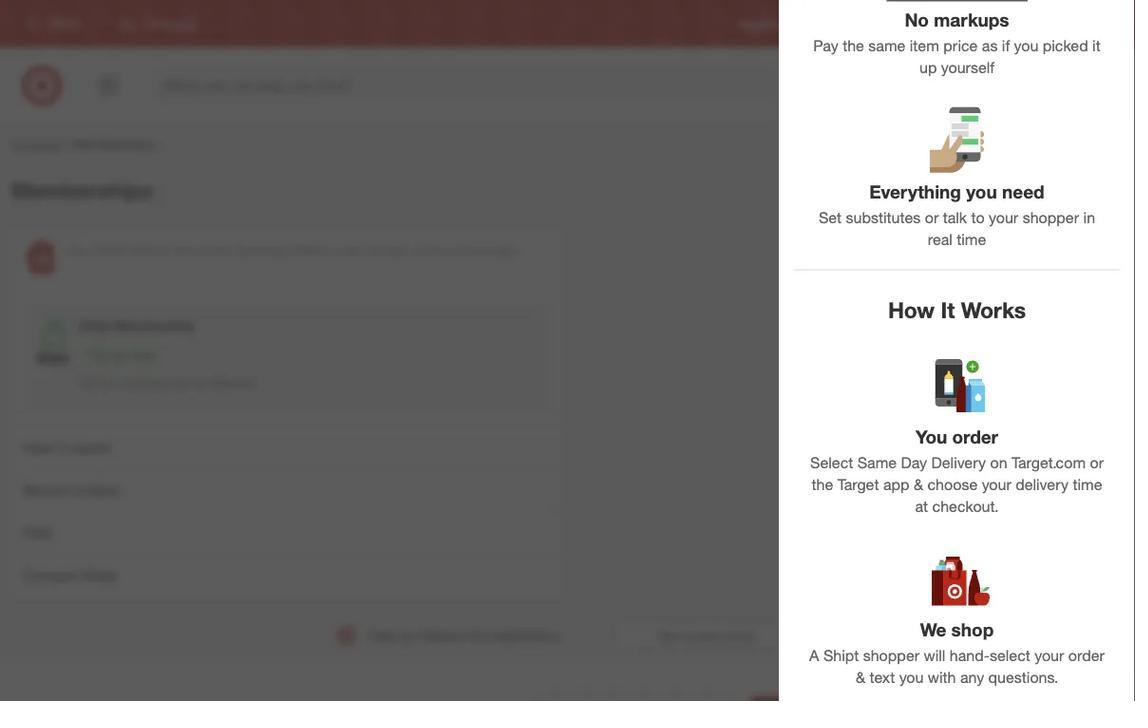 Task type: vqa. For each thing, say whether or not it's contained in the screenshot.
Show In-Stock Stores
no



Task type: locate. For each thing, give the bounding box(es) containing it.
or inside you order select same day delivery on target.com or the target app & choose your delivery time at checkout.
[[1091, 454, 1105, 472]]

0 vertical spatial on
[[193, 243, 206, 257]]

0 horizontal spatial or
[[926, 208, 939, 227]]

shipt up per
[[79, 317, 112, 334]]

0 horizontal spatial on
[[193, 243, 206, 257]]

1 vertical spatial memberships
[[11, 177, 153, 203]]

shipt inside we shop a shipt shopper will hand-select your order & text you with any questions.
[[824, 647, 859, 666]]

for left the an
[[426, 243, 440, 257]]

1 vertical spatial same
[[858, 454, 897, 472]]

0 vertical spatial up
[[920, 59, 938, 77]]

0 horizontal spatial you
[[900, 669, 924, 687]]

app
[[884, 476, 910, 494]]

substitutes
[[847, 208, 921, 227]]

1 vertical spatial pay
[[68, 243, 87, 257]]

price
[[944, 37, 978, 55]]

0 vertical spatial shopper
[[1023, 208, 1080, 227]]

you up to
[[967, 181, 998, 202]]

how for how it works
[[889, 297, 935, 324]]

2 horizontal spatial order
[[1069, 647, 1105, 666]]

take
[[657, 629, 680, 643]]

pay
[[814, 37, 839, 55], [68, 243, 87, 257], [87, 348, 106, 362]]

day up app at the right bottom of page
[[902, 454, 928, 472]]

you right 'text'
[[900, 669, 924, 687]]

up down the item
[[920, 59, 938, 77]]

1 vertical spatial target
[[838, 476, 880, 494]]

text
[[870, 669, 896, 687]]

how for how it works
[[23, 438, 54, 457]]

a right take
[[683, 629, 689, 643]]

contact
[[23, 566, 77, 585]]

shop
[[952, 619, 995, 641]]

What can we help you find? suggestions appear below search field
[[152, 65, 895, 106]]

0 horizontal spatial same
[[237, 243, 266, 257]]

1 vertical spatial delivery
[[1016, 476, 1069, 494]]

how left the it
[[889, 297, 935, 324]]

time
[[957, 230, 987, 249], [1074, 476, 1103, 494]]

2 vertical spatial you
[[900, 669, 924, 687]]

delivery left fee
[[131, 243, 171, 257]]

pay left "same" at the top right
[[814, 37, 839, 55]]

order inside you order select same day delivery on target.com or the target app & choose your delivery time at checkout.
[[953, 426, 999, 448]]

take a quick survey
[[657, 629, 757, 643]]

pay left per
[[87, 348, 106, 362]]

1 horizontal spatial &
[[914, 476, 924, 494]]

order inside we shop a shipt shopper will hand-select your order & text you with any questions.
[[1069, 647, 1105, 666]]

shopper up 'text'
[[864, 647, 920, 666]]

0 vertical spatial how
[[889, 297, 935, 324]]

shipt right a
[[824, 647, 859, 666]]

shopper down need
[[1023, 208, 1080, 227]]

0 vertical spatial shipt
[[79, 317, 112, 334]]

1 vertical spatial up
[[410, 243, 423, 257]]

1 vertical spatial order
[[953, 426, 999, 448]]

2 horizontal spatial the
[[843, 37, 865, 55]]

it right picked
[[1093, 37, 1101, 55]]

up right sign
[[410, 243, 423, 257]]

1 horizontal spatial up
[[920, 59, 938, 77]]

1 horizontal spatial order
[[953, 426, 999, 448]]

0 vertical spatial it
[[1093, 37, 1101, 55]]

&
[[914, 476, 924, 494], [856, 669, 866, 687]]

us
[[400, 627, 414, 644]]

1 vertical spatial day
[[902, 454, 928, 472]]

0 vertical spatial or
[[926, 208, 939, 227]]

faq
[[23, 524, 52, 542]]

1 vertical spatial the
[[101, 376, 117, 390]]

memberships right /
[[73, 136, 155, 153]]

0 vertical spatial time
[[957, 230, 987, 249]]

1 horizontal spatial a
[[683, 629, 689, 643]]

target circle
[[972, 17, 1036, 31]]

time down to
[[957, 230, 987, 249]]

target inside you order select same day delivery on target.com or the target app & choose your delivery time at checkout.
[[838, 476, 880, 494]]

your
[[990, 208, 1019, 227], [983, 476, 1012, 494], [1035, 647, 1065, 666]]

0 vertical spatial memberships
[[73, 136, 155, 153]]

same
[[237, 243, 266, 257], [858, 454, 897, 472]]

for right the plan
[[195, 376, 208, 390]]

delivery
[[292, 243, 333, 257], [932, 454, 987, 472]]

the left "same" at the top right
[[843, 37, 865, 55]]

0 horizontal spatial the
[[101, 376, 117, 390]]

1 vertical spatial how
[[23, 438, 54, 457]]

a left $9.99
[[90, 243, 97, 257]]

contact shipt link
[[11, 554, 564, 597]]

$9.99
[[100, 243, 128, 257]]

0 vertical spatial delivery
[[131, 243, 171, 257]]

picked
[[1043, 37, 1089, 55]]

real
[[928, 230, 953, 249]]

order right per
[[129, 348, 156, 362]]

target down select
[[838, 476, 880, 494]]

on left target.com
[[991, 454, 1008, 472]]

0 horizontal spatial a
[[90, 243, 97, 257]]

pay for pay per order
[[87, 348, 106, 362]]

1 horizontal spatial you
[[967, 181, 998, 202]]

shipt right contact
[[81, 566, 117, 585]]

an
[[443, 243, 456, 257]]

0 horizontal spatial target
[[838, 476, 880, 494]]

shopper
[[1023, 208, 1080, 227], [864, 647, 920, 666]]

you inside the no markups pay the same item price as if you picked it up yourself
[[1015, 37, 1039, 55]]

2 vertical spatial shipt
[[824, 647, 859, 666]]

your up questions.
[[1035, 647, 1065, 666]]

how
[[889, 297, 935, 324], [23, 438, 54, 457]]

1 horizontal spatial target
[[972, 17, 1004, 31]]

& inside you order select same day delivery on target.com or the target app & choose your delivery time at checkout.
[[914, 476, 924, 494]]

account link
[[11, 136, 61, 153]]

or left talk
[[926, 208, 939, 227]]

you
[[1015, 37, 1039, 55], [967, 181, 998, 202], [900, 669, 924, 687]]

pay a $9.99 delivery fee on each same day delivery order. or, sign up for an annual plan.
[[68, 243, 520, 257]]

no
[[905, 9, 930, 31]]

1 vertical spatial your
[[983, 476, 1012, 494]]

talk
[[944, 208, 968, 227]]

recent orders link
[[11, 468, 564, 511]]

1 horizontal spatial on
[[991, 454, 1008, 472]]

you order select same day delivery on target.com or the target app & choose your delivery time at checkout.
[[811, 426, 1105, 516]]

0 horizontal spatial &
[[856, 669, 866, 687]]

0 horizontal spatial delivery
[[131, 243, 171, 257]]

search
[[882, 78, 928, 97]]

0 vertical spatial a
[[90, 243, 97, 257]]

to
[[972, 208, 985, 227]]

time inside everything you need set substitutes or talk to your shopper in real time
[[957, 230, 987, 249]]

0 horizontal spatial day
[[270, 243, 289, 257]]

1 vertical spatial delivery
[[932, 454, 987, 472]]

you right if
[[1015, 37, 1039, 55]]

1 horizontal spatial time
[[1074, 476, 1103, 494]]

your up "checkout."
[[983, 476, 1012, 494]]

how inside dialog
[[889, 297, 935, 324]]

day inside you order select same day delivery on target.com or the target app & choose your delivery time at checkout.
[[902, 454, 928, 472]]

0 vertical spatial you
[[1015, 37, 1039, 55]]

1 horizontal spatial shopper
[[1023, 208, 1080, 227]]

1 horizontal spatial the
[[812, 476, 834, 494]]

shipt
[[79, 317, 112, 334], [81, 566, 117, 585], [824, 647, 859, 666]]

how it works button
[[11, 426, 564, 468]]

0 vertical spatial for
[[426, 243, 440, 257]]

1 vertical spatial for
[[195, 376, 208, 390]]

pay left $9.99
[[68, 243, 87, 257]]

checkout.
[[933, 497, 999, 516]]

None text field
[[535, 697, 736, 701]]

for
[[426, 243, 440, 257], [195, 376, 208, 390]]

your right to
[[990, 208, 1019, 227]]

a inside button
[[683, 629, 689, 643]]

day right the each
[[270, 243, 289, 257]]

how inside button
[[23, 438, 54, 457]]

recent
[[23, 481, 71, 499]]

the inside you order select same day delivery on target.com or the target app & choose your delivery time at checkout.
[[812, 476, 834, 494]]

1 horizontal spatial it
[[1093, 37, 1101, 55]]

how it works dialog
[[779, 0, 1136, 701]]

order.
[[337, 243, 365, 257]]

2 vertical spatial your
[[1035, 647, 1065, 666]]

target circle link
[[972, 16, 1036, 32]]

1 vertical spatial or
[[1091, 454, 1105, 472]]

& up at
[[914, 476, 924, 494]]

1 horizontal spatial or
[[1091, 454, 1105, 472]]

0 vertical spatial pay
[[814, 37, 839, 55]]

time down target.com
[[1074, 476, 1103, 494]]

1 horizontal spatial delivery
[[1016, 476, 1069, 494]]

1 horizontal spatial same
[[858, 454, 897, 472]]

0 horizontal spatial it
[[58, 438, 66, 457]]

0 horizontal spatial order
[[129, 348, 156, 362]]

1 vertical spatial on
[[991, 454, 1008, 472]]

& left 'text'
[[856, 669, 866, 687]]

how it works
[[889, 297, 1027, 324]]

2 vertical spatial order
[[1069, 647, 1105, 666]]

2 horizontal spatial you
[[1015, 37, 1039, 55]]

1 vertical spatial a
[[683, 629, 689, 643]]

& inside we shop a shipt shopper will hand-select your order & text you with any questions.
[[856, 669, 866, 687]]

we
[[921, 619, 947, 641]]

it left works
[[58, 438, 66, 457]]

0 horizontal spatial for
[[195, 376, 208, 390]]

quick
[[693, 629, 720, 643]]

works
[[962, 297, 1027, 324]]

0 vertical spatial &
[[914, 476, 924, 494]]

target up as
[[972, 17, 1004, 31]]

or,
[[369, 243, 383, 257]]

0 vertical spatial your
[[990, 208, 1019, 227]]

choose
[[928, 476, 978, 494]]

1 horizontal spatial delivery
[[932, 454, 987, 472]]

on right fee
[[193, 243, 206, 257]]

your inside we shop a shipt shopper will hand-select your order & text you with any questions.
[[1035, 647, 1065, 666]]

target
[[972, 17, 1004, 31], [838, 476, 880, 494]]

0 horizontal spatial how
[[23, 438, 54, 457]]

same up app at the right bottom of page
[[858, 454, 897, 472]]

a
[[90, 243, 97, 257], [683, 629, 689, 643]]

1 horizontal spatial how
[[889, 297, 935, 324]]

shipt membership
[[79, 317, 194, 334]]

1 vertical spatial time
[[1074, 476, 1103, 494]]

the right 'get'
[[101, 376, 117, 390]]

it
[[1093, 37, 1101, 55], [58, 438, 66, 457]]

0 vertical spatial day
[[270, 243, 289, 257]]

annual
[[459, 243, 493, 257]]

0 horizontal spatial shopper
[[864, 647, 920, 666]]

at
[[916, 497, 929, 516]]

order
[[129, 348, 156, 362], [953, 426, 999, 448], [1069, 647, 1105, 666]]

or right target.com
[[1091, 454, 1105, 472]]

same right the each
[[237, 243, 266, 257]]

your inside everything you need set substitutes or talk to your shopper in real time
[[990, 208, 1019, 227]]

delivery down target.com
[[1016, 476, 1069, 494]]

as
[[983, 37, 998, 55]]

1 horizontal spatial day
[[902, 454, 928, 472]]

need
[[1003, 181, 1045, 202]]

or
[[926, 208, 939, 227], [1091, 454, 1105, 472]]

a for pay
[[90, 243, 97, 257]]

pay inside the no markups pay the same item price as if you picked it up yourself
[[814, 37, 839, 55]]

0 vertical spatial order
[[129, 348, 156, 362]]

the down select
[[812, 476, 834, 494]]

memberships down account / memberships
[[11, 177, 153, 203]]

in
[[1084, 208, 1096, 227]]

delivery left order.
[[292, 243, 333, 257]]

1 vertical spatial you
[[967, 181, 998, 202]]

1 vertical spatial &
[[856, 669, 866, 687]]

1 vertical spatial shopper
[[864, 647, 920, 666]]

0 vertical spatial the
[[843, 37, 865, 55]]

order right 'you'
[[953, 426, 999, 448]]

2 vertical spatial pay
[[87, 348, 106, 362]]

will
[[924, 647, 946, 666]]

up
[[920, 59, 938, 77], [410, 243, 423, 257]]

delivery
[[131, 243, 171, 257], [1016, 476, 1069, 494]]

membership
[[115, 317, 194, 334]]

0 horizontal spatial up
[[410, 243, 423, 257]]

yourself
[[942, 59, 995, 77]]

delivery up choose
[[932, 454, 987, 472]]

0 horizontal spatial delivery
[[292, 243, 333, 257]]

1 vertical spatial it
[[58, 438, 66, 457]]

on
[[193, 243, 206, 257], [991, 454, 1008, 472]]

0 horizontal spatial time
[[957, 230, 987, 249]]

how up recent
[[23, 438, 54, 457]]

order right select
[[1069, 647, 1105, 666]]

2 vertical spatial the
[[812, 476, 834, 494]]



Task type: describe. For each thing, give the bounding box(es) containing it.
account
[[11, 136, 61, 153]]

your for you
[[990, 208, 1019, 227]]

target.com
[[1012, 454, 1086, 472]]

redcard
[[897, 17, 942, 31]]

on inside you order select same day delivery on target.com or the target app & choose your delivery time at checkout.
[[991, 454, 1008, 472]]

select
[[811, 454, 854, 472]]

markups
[[935, 9, 1010, 31]]

you
[[916, 426, 948, 448]]

if
[[1003, 37, 1011, 55]]

0 vertical spatial delivery
[[292, 243, 333, 257]]

experience.
[[494, 627, 563, 644]]

how it works
[[23, 438, 111, 457]]

$99/year
[[211, 376, 255, 390]]

unlimited
[[120, 376, 167, 390]]

hand-
[[950, 647, 990, 666]]

your inside you order select same day delivery on target.com or the target app & choose your delivery time at checkout.
[[983, 476, 1012, 494]]

time inside you order select same day delivery on target.com or the target app & choose your delivery time at checkout.
[[1074, 476, 1103, 494]]

pay per order
[[87, 348, 156, 362]]

same
[[869, 37, 906, 55]]

0 vertical spatial target
[[972, 17, 1004, 31]]

registry link
[[740, 16, 782, 32]]

shopper inside we shop a shipt shopper will hand-select your order & text you with any questions.
[[864, 647, 920, 666]]

sign
[[386, 243, 407, 257]]

any
[[961, 669, 985, 687]]

with
[[929, 669, 957, 687]]

delivery inside you order select same day delivery on target.com or the target app & choose your delivery time at checkout.
[[932, 454, 987, 472]]

works
[[70, 438, 111, 457]]

everything
[[870, 181, 962, 202]]

contact shipt
[[23, 566, 117, 585]]

your for shop
[[1035, 647, 1065, 666]]

0 vertical spatial same
[[237, 243, 266, 257]]

shopper inside everything you need set substitutes or talk to your shopper in real time
[[1023, 208, 1080, 227]]

select
[[990, 647, 1031, 666]]

it
[[941, 297, 956, 324]]

delivery inside you order select same day delivery on target.com or the target app & choose your delivery time at checkout.
[[1016, 476, 1069, 494]]

/
[[65, 136, 69, 153]]

up inside the no markups pay the same item price as if you picked it up yourself
[[920, 59, 938, 77]]

pay for pay a $9.99 delivery fee on each same day delivery order. or, sign up for an annual plan.
[[68, 243, 87, 257]]

it inside the no markups pay the same item price as if you picked it up yourself
[[1093, 37, 1101, 55]]

recent orders
[[23, 481, 120, 499]]

we shop a shipt shopper will hand-select your order & text you with any questions.
[[810, 619, 1105, 687]]

the inside the no markups pay the same item price as if you picked it up yourself
[[843, 37, 865, 55]]

circle
[[1007, 17, 1036, 31]]

orders
[[76, 481, 120, 499]]

or inside everything you need set substitutes or talk to your shopper in real time
[[926, 208, 939, 227]]

registry
[[740, 17, 782, 31]]

account / memberships
[[11, 136, 155, 153]]

you inside everything you need set substitutes or talk to your shopper in real time
[[967, 181, 998, 202]]

fee
[[174, 243, 190, 257]]

each
[[209, 243, 234, 257]]

plan
[[170, 376, 192, 390]]

item
[[910, 37, 940, 55]]

1 vertical spatial shipt
[[81, 566, 117, 585]]

plan.
[[496, 243, 520, 257]]

help
[[368, 627, 396, 644]]

survey
[[723, 629, 757, 643]]

everything you need set substitutes or talk to your shopper in real time
[[819, 181, 1096, 249]]

set
[[819, 208, 842, 227]]

improve
[[417, 627, 465, 644]]

this
[[469, 627, 490, 644]]

it inside button
[[58, 438, 66, 457]]

a for take
[[683, 629, 689, 643]]

1 horizontal spatial for
[[426, 243, 440, 257]]

redcard link
[[897, 16, 942, 32]]

faq link
[[11, 511, 564, 554]]

get
[[79, 376, 97, 390]]

no markups pay the same item price as if you picked it up yourself
[[814, 9, 1101, 77]]

per
[[109, 348, 126, 362]]

same inside you order select same day delivery on target.com or the target app & choose your delivery time at checkout.
[[858, 454, 897, 472]]

help us improve this experience.
[[368, 627, 563, 644]]

questions.
[[989, 669, 1059, 687]]

get the unlimited plan for $99/year
[[79, 376, 255, 390]]

a
[[810, 647, 820, 666]]

you inside we shop a shipt shopper will hand-select your order & text you with any questions.
[[900, 669, 924, 687]]

take a quick survey button
[[614, 621, 800, 651]]



